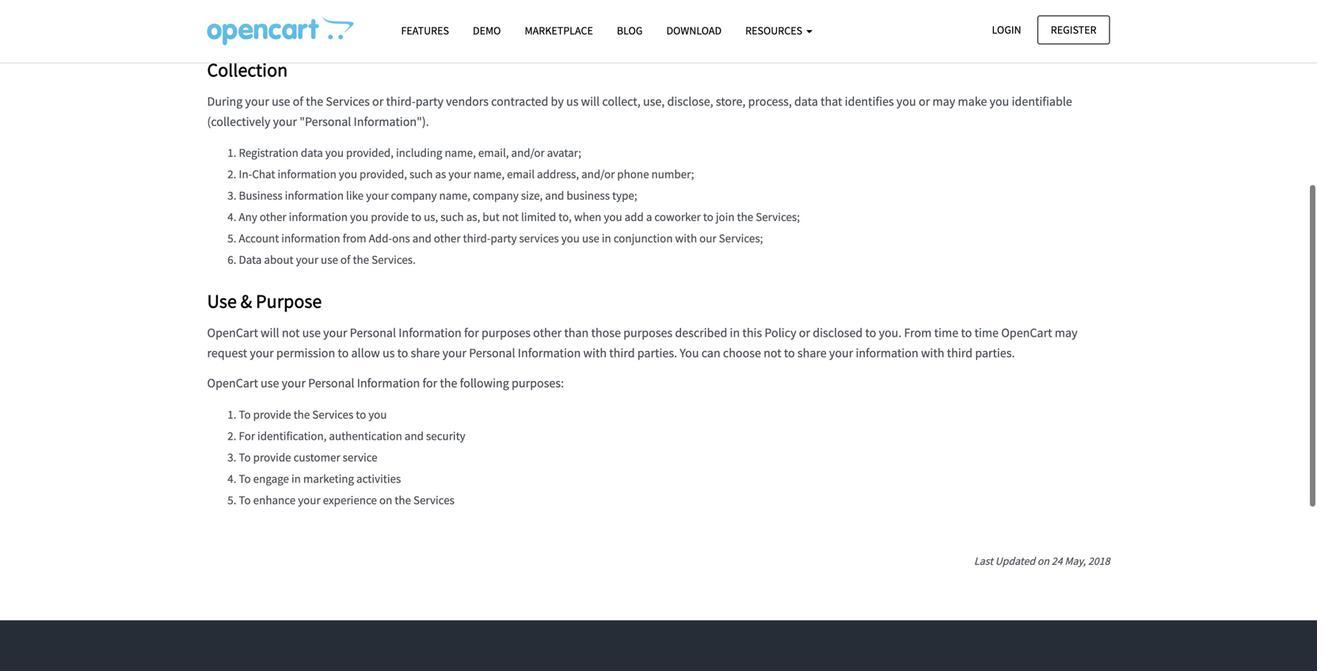 Task type: vqa. For each thing, say whether or not it's contained in the screenshot.
Company
yes



Task type: locate. For each thing, give the bounding box(es) containing it.
or up information").
[[372, 93, 384, 109]]

information down allow
[[357, 375, 420, 391]]

in right engage
[[292, 471, 301, 486]]

information
[[399, 325, 462, 341], [518, 345, 581, 361], [357, 375, 420, 391]]

1 vertical spatial us
[[383, 345, 395, 361]]

not inside registration data you provided, including name, email, and/or avatar; in-chat information you provided, such as your name, email address, and/or phone number; business information like your company name, company size, and business type; any other information you provide to us, such as, but not limited to, when you add a coworker to join the services; account information from add-ons and other third-party services you use in conjunction with our services; data about your use of the services.
[[502, 209, 519, 224]]

relating
[[406, 21, 446, 37]]

not for company
[[502, 209, 519, 224]]

than
[[564, 325, 589, 341]]

1 horizontal spatial services
[[519, 231, 559, 246]]

2 vertical spatial data
[[301, 145, 323, 160]]

third- inside during your use of the services or third-party vendors contracted by us will collect, use, disclose, store, process, data that identifies you or may make you identifiable (collectively your "personal information").
[[386, 93, 416, 109]]

1 vertical spatial provide
[[253, 407, 291, 422]]

us right allow
[[383, 345, 395, 361]]

1 horizontal spatial share
[[798, 345, 827, 361]]

your up following
[[443, 345, 467, 361]]

to inside to provide the services to you for identification, authentication and security to provide customer service to engage in marketing activities to enhance your experience on the services
[[356, 407, 366, 422]]

process,
[[749, 93, 792, 109]]

0 vertical spatial services;
[[756, 209, 800, 224]]

the right join
[[737, 209, 754, 224]]

1 horizontal spatial parties.
[[976, 345, 1015, 361]]

as,
[[466, 209, 480, 224]]

0 horizontal spatial us
[[383, 345, 395, 361]]

name,
[[445, 145, 476, 160], [474, 167, 505, 182], [439, 188, 471, 203]]

collect,
[[603, 93, 641, 109]]

1 vertical spatial and/or
[[582, 167, 615, 182]]

us,
[[424, 209, 438, 224]]

1 horizontal spatial company
[[473, 188, 519, 203]]

company up but
[[473, 188, 519, 203]]

1 horizontal spatial purposes
[[624, 325, 673, 341]]

0 horizontal spatial as
[[435, 167, 446, 182]]

use inside the opencart will not use your personal information for purposes other than those purposes described in this policy or disclosed to you. from time to time opencart may request your permission to allow us to share your personal information with third parties. you can choose not to share your information with third parties.
[[302, 325, 321, 341]]

contracted
[[491, 93, 549, 109]]

when
[[574, 209, 602, 224]]

use up permission
[[302, 325, 321, 341]]

1 horizontal spatial not
[[502, 209, 519, 224]]

provide
[[371, 209, 409, 224], [253, 407, 291, 422], [253, 449, 291, 465]]

name, left email,
[[445, 145, 476, 160]]

information up from
[[289, 209, 348, 224]]

1 vertical spatial such
[[441, 209, 464, 224]]

0 vertical spatial personal
[[350, 325, 396, 341]]

parties.
[[638, 345, 678, 361], [976, 345, 1015, 361]]

provide up add-
[[371, 209, 409, 224]]

services.
[[372, 252, 416, 267]]

1 horizontal spatial third-
[[463, 231, 491, 246]]

services down supply
[[361, 21, 403, 37]]

2 company from the left
[[473, 188, 519, 203]]

0 vertical spatial provide
[[371, 209, 409, 224]]

0 horizontal spatial on
[[380, 492, 392, 507]]

use down permission
[[261, 375, 279, 391]]

data left that
[[795, 93, 818, 109]]

marketplace link
[[513, 17, 605, 44]]

such
[[410, 167, 433, 182], [441, 209, 464, 224]]

type;
[[613, 188, 638, 203]]

party inside registration data you provided, including name, email, and/or avatar; in-chat information you provided, such as your name, email address, and/or phone number; business information like your company name, company size, and business type; any other information you provide to us, such as, but not limited to, when you add a coworker to join the services; account information from add-ons and other third-party services you use in conjunction with our services; data about your use of the services.
[[491, 231, 517, 246]]

and/or up business
[[582, 167, 615, 182]]

1 third from the left
[[610, 345, 635, 361]]

other left than
[[533, 325, 562, 341]]

download
[[667, 23, 722, 38]]

0 horizontal spatial data
[[301, 145, 323, 160]]

0 horizontal spatial may
[[933, 93, 956, 109]]

for up following
[[464, 325, 479, 341]]

last updated on 24 may, 2018
[[975, 554, 1111, 568]]

0 vertical spatial us
[[567, 93, 579, 109]]

1 vertical spatial may
[[1055, 325, 1078, 341]]

not down the policy
[[764, 345, 782, 361]]

1 vertical spatial third-
[[463, 231, 491, 246]]

add-
[[369, 231, 392, 246]]

may,
[[1065, 554, 1086, 568]]

of right 'company'
[[316, 21, 327, 37]]

1 horizontal spatial party
[[491, 231, 517, 246]]

personal up following
[[469, 345, 516, 361]]

in left this
[[730, 325, 740, 341]]

you down to, at top
[[562, 231, 580, 246]]

third- up information").
[[386, 93, 416, 109]]

0 vertical spatial on
[[380, 492, 392, 507]]

provide inside registration data you provided, including name, email, and/or avatar; in-chat information you provided, such as your name, email address, and/or phone number; business information like your company name, company size, and business type; any other information you provide to us, such as, but not limited to, when you add a coworker to join the services; account information from add-ons and other third-party services you use in conjunction with our services; data about your use of the services.
[[371, 209, 409, 224]]

the inside during your use of the services or third-party vendors contracted by us will collect, use, disclose, store, process, data that identifies you or may make you identifiable (collectively your "personal information").
[[306, 93, 323, 109]]

download link
[[655, 17, 734, 44]]

1 share from the left
[[411, 345, 440, 361]]

services up the authentication
[[312, 407, 354, 422]]

3 to from the top
[[239, 471, 251, 486]]

for inside the opencart will not use your personal information for purposes other than those purposes described in this policy or disclosed to you. from time to time opencart may request your permission to allow us to share your personal information with third parties. you can choose not to share your information with third parties.
[[464, 325, 479, 341]]

to
[[239, 407, 251, 422], [239, 449, 251, 465], [239, 471, 251, 486], [239, 492, 251, 507]]

1 horizontal spatial us
[[567, 93, 579, 109]]

address,
[[537, 167, 579, 182]]

email
[[507, 167, 535, 182]]

2 vertical spatial services
[[519, 231, 559, 246]]

you inside to provide the services to you for identification, authentication and security to provide customer service to engage in marketing activities to enhance your experience on the services
[[369, 407, 387, 422]]

1 vertical spatial provided,
[[360, 167, 407, 182]]

opencart use your personal information for the following purposes:
[[207, 375, 564, 391]]

for
[[284, 0, 298, 16], [712, 0, 727, 16], [464, 325, 479, 341], [423, 375, 438, 391]]

2 vertical spatial services
[[414, 492, 455, 507]]

use right the about
[[321, 252, 338, 267]]

1 vertical spatial will
[[261, 325, 279, 341]]

to down for
[[239, 449, 251, 465]]

use inside during your use of the services or third-party vendors contracted by us will collect, use, disclose, store, process, data that identifies you or may make you identifiable (collectively your "personal information").
[[272, 93, 290, 109]]

purposes
[[482, 325, 531, 341], [624, 325, 673, 341]]

purposes right those
[[624, 325, 673, 341]]

party left vendors
[[416, 93, 444, 109]]

or inside the opencart will not use your personal information for purposes other than those purposes described in this policy or disclosed to you. from time to time opencart may request your permission to allow us to share your personal information with third parties. you can choose not to share your information with third parties.
[[799, 325, 811, 341]]

marketing
[[303, 471, 354, 486]]

you up the authentication
[[369, 407, 387, 422]]

0 vertical spatial party
[[416, 93, 444, 109]]

0 vertical spatial by
[[228, 21, 241, 37]]

0 vertical spatial services
[[326, 93, 370, 109]]

limited
[[521, 209, 556, 224]]

any
[[239, 209, 257, 224]]

to right relating
[[449, 21, 460, 37]]

third-
[[386, 93, 416, 109], [463, 231, 491, 246]]

to right from at the right of page
[[961, 325, 972, 341]]

0 horizontal spatial party
[[416, 93, 444, 109]]

on down 'activities'
[[380, 492, 392, 507]]

not right but
[[502, 209, 519, 224]]

services up "personal
[[326, 93, 370, 109]]

may
[[933, 93, 956, 109], [1055, 325, 1078, 341]]

services; right join
[[756, 209, 800, 224]]

party inside during your use of the services or third-party vendors contracted by us will collect, use, disclose, store, process, data that identifies you or may make you identifiable (collectively your "personal information").
[[416, 93, 444, 109]]

0 vertical spatial and/or
[[512, 145, 545, 160]]

you right make
[[990, 93, 1010, 109]]

1 company from the left
[[391, 188, 437, 203]]

services inside registration data you provided, including name, email, and/or avatar; in-chat information you provided, such as your name, email address, and/or phone number; business information like your company name, company size, and business type; any other information you provide to us, such as, but not limited to, when you add a coworker to join the services; account information from add-ons and other third-party services you use in conjunction with our services; data about your use of the services.
[[519, 231, 559, 246]]

as
[[989, 0, 1001, 16], [1028, 0, 1039, 16], [435, 167, 446, 182]]

other inside the opencart will not use your personal information for purposes other than those purposes described in this policy or disclosed to you. from time to time opencart may request your permission to allow us to share your personal information with third parties. you can choose not to share your information with third parties.
[[533, 325, 562, 341]]

of
[[804, 0, 815, 16], [316, 21, 327, 37], [293, 93, 303, 109], [341, 252, 351, 267]]

1 vertical spatial data
[[795, 93, 818, 109]]

use
[[272, 93, 290, 109], [582, 231, 600, 246], [321, 252, 338, 267], [302, 325, 321, 341], [261, 375, 279, 391]]

1 horizontal spatial data
[[503, 0, 527, 16]]

business
[[567, 188, 610, 203]]

security
[[426, 428, 466, 443]]

0 horizontal spatial share
[[411, 345, 440, 361]]

in inside registration data you provided, including name, email, and/or avatar; in-chat information you provided, such as your name, email address, and/or phone number; business information like your company name, company size, and business type; any other information you provide to us, such as, but not limited to, when you add a coworker to join the services; account information from add-ons and other third-party services you use in conjunction with our services; data about your use of the services.
[[602, 231, 612, 246]]

your up '(collectively'
[[245, 93, 269, 109]]

personal down permission
[[308, 375, 355, 391]]

in
[[529, 0, 539, 16], [602, 231, 612, 246], [730, 325, 740, 341], [292, 471, 301, 486]]

2 vertical spatial provide
[[253, 449, 291, 465]]

information").
[[354, 114, 429, 130]]

information left the like
[[285, 188, 344, 203]]

0 horizontal spatial will
[[261, 325, 279, 341]]

2 horizontal spatial as
[[1028, 0, 1039, 16]]

1 horizontal spatial by
[[551, 93, 564, 109]]

0 horizontal spatial purposes
[[482, 325, 531, 341]]

enhance
[[253, 492, 296, 507]]

email,
[[478, 145, 509, 160]]

0 vertical spatial such
[[410, 167, 433, 182]]

opencart inside it is necessary for you to supply opencart with personal data in connection with the application for and provision of insurance products and services as well as the carrying out by the company of other services relating to the services.
[[375, 0, 426, 16]]

and
[[729, 0, 750, 16], [921, 0, 942, 16], [545, 188, 564, 203], [413, 231, 432, 246], [405, 428, 424, 443]]

provided, down information").
[[346, 145, 394, 160]]

use & purpose
[[207, 289, 322, 313]]

us left the collect,
[[567, 93, 579, 109]]

the
[[630, 0, 647, 16], [1042, 0, 1059, 16], [243, 21, 261, 37], [462, 21, 480, 37], [306, 93, 323, 109], [737, 209, 754, 224], [353, 252, 369, 267], [440, 375, 458, 391], [294, 407, 310, 422], [395, 492, 411, 507]]

you up the like
[[339, 167, 357, 182]]

will inside the opencart will not use your personal information for purposes other than those purposes described in this policy or disclosed to you. from time to time opencart may request your permission to allow us to share your personal information with third parties. you can choose not to share your information with third parties.
[[261, 325, 279, 341]]

by
[[228, 21, 241, 37], [551, 93, 564, 109]]

other down us,
[[434, 231, 461, 246]]

2 purposes from the left
[[624, 325, 673, 341]]

1 horizontal spatial may
[[1055, 325, 1078, 341]]

0 horizontal spatial company
[[391, 188, 437, 203]]

size,
[[521, 188, 543, 203]]

24
[[1052, 554, 1063, 568]]

application
[[650, 0, 710, 16]]

necessary
[[228, 0, 281, 16]]

1 horizontal spatial on
[[1038, 554, 1050, 568]]

1 horizontal spatial or
[[799, 325, 811, 341]]

login
[[992, 23, 1022, 37]]

such down including
[[410, 167, 433, 182]]

will inside during your use of the services or third-party vendors contracted by us will collect, use, disclose, store, process, data that identifies you or may make you identifiable (collectively your "personal information").
[[581, 93, 600, 109]]

of down from
[[341, 252, 351, 267]]

to up opencart use your personal information for the following purposes:
[[397, 345, 408, 361]]

of right 'provision' at the right top
[[804, 0, 815, 16]]

in up the marketplace
[[529, 0, 539, 16]]

identifies
[[845, 93, 894, 109]]

provided, up the like
[[360, 167, 407, 182]]

with down from at the right of page
[[922, 345, 945, 361]]

personal up allow
[[350, 325, 396, 341]]

with left our
[[675, 231, 697, 246]]

"personal
[[300, 114, 351, 130]]

information up the purposes:
[[518, 345, 581, 361]]

the up identification,
[[294, 407, 310, 422]]

0 horizontal spatial parties.
[[638, 345, 678, 361]]

0 horizontal spatial such
[[410, 167, 433, 182]]

services left well
[[944, 0, 987, 16]]

on left '24'
[[1038, 554, 1050, 568]]

will
[[581, 93, 600, 109], [261, 325, 279, 341]]

1 vertical spatial party
[[491, 231, 517, 246]]

1 horizontal spatial and/or
[[582, 167, 615, 182]]

personal
[[350, 325, 396, 341], [469, 345, 516, 361], [308, 375, 355, 391]]

services
[[326, 93, 370, 109], [312, 407, 354, 422], [414, 492, 455, 507]]

0 vertical spatial may
[[933, 93, 956, 109]]

other inside it is necessary for you to supply opencart with personal data in connection with the application for and provision of insurance products and services as well as the carrying out by the company of other services relating to the services.
[[330, 21, 358, 37]]

data inside it is necessary for you to supply opencart with personal data in connection with the application for and provision of insurance products and services as well as the carrying out by the company of other services relating to the services.
[[503, 0, 527, 16]]

provide up identification,
[[253, 407, 291, 422]]

0 horizontal spatial third
[[610, 345, 635, 361]]

out
[[207, 21, 225, 37]]

in inside the opencart will not use your personal information for purposes other than those purposes described in this policy or disclosed to you. from time to time opencart may request your permission to allow us to share your personal information with third parties. you can choose not to share your information with third parties.
[[730, 325, 740, 341]]

or left make
[[919, 93, 930, 109]]

as right well
[[1028, 0, 1039, 16]]

0 horizontal spatial services
[[361, 21, 403, 37]]

party
[[416, 93, 444, 109], [491, 231, 517, 246]]

0 horizontal spatial time
[[935, 325, 959, 341]]

0 horizontal spatial by
[[228, 21, 241, 37]]

you right identifies on the top of page
[[897, 93, 917, 109]]

by right out
[[228, 21, 241, 37]]

to up the authentication
[[356, 407, 366, 422]]

you up 'company'
[[301, 0, 321, 16]]

4 to from the top
[[239, 492, 251, 507]]

name, down email,
[[474, 167, 505, 182]]

to down the policy
[[784, 345, 795, 361]]

and/or up email
[[512, 145, 545, 160]]

2 vertical spatial not
[[764, 345, 782, 361]]

blog
[[617, 23, 643, 38]]

not
[[502, 209, 519, 224], [282, 325, 300, 341], [764, 345, 782, 361]]

1 vertical spatial services;
[[719, 231, 763, 246]]

to left allow
[[338, 345, 349, 361]]

your down marketing
[[298, 492, 321, 507]]

the up "personal
[[306, 93, 323, 109]]

with up blog
[[604, 0, 627, 16]]

2 horizontal spatial services
[[944, 0, 987, 16]]

provide up engage
[[253, 449, 291, 465]]

0 horizontal spatial not
[[282, 325, 300, 341]]

2 horizontal spatial not
[[764, 345, 782, 361]]

provided,
[[346, 145, 394, 160], [360, 167, 407, 182]]

1 to from the top
[[239, 407, 251, 422]]

services
[[944, 0, 987, 16], [361, 21, 403, 37], [519, 231, 559, 246]]

last
[[975, 554, 994, 568]]

1 vertical spatial by
[[551, 93, 564, 109]]

your right request
[[250, 345, 274, 361]]

data inside registration data you provided, including name, email, and/or avatar; in-chat information you provided, such as your name, email address, and/or phone number; business information like your company name, company size, and business type; any other information you provide to us, such as, but not limited to, when you add a coworker to join the services; account information from add-ons and other third-party services you use in conjunction with our services; data about your use of the services.
[[301, 145, 323, 160]]

you
[[301, 0, 321, 16], [897, 93, 917, 109], [990, 93, 1010, 109], [325, 145, 344, 160], [339, 167, 357, 182], [350, 209, 369, 224], [604, 209, 623, 224], [562, 231, 580, 246], [369, 407, 387, 422]]

following
[[460, 375, 509, 391]]

as left well
[[989, 0, 1001, 16]]

use,
[[643, 93, 665, 109]]

0 vertical spatial will
[[581, 93, 600, 109]]

with inside registration data you provided, including name, email, and/or avatar; in-chat information you provided, such as your name, email address, and/or phone number; business information like your company name, company size, and business type; any other information you provide to us, such as, but not limited to, when you add a coworker to join the services; account information from add-ons and other third-party services you use in conjunction with our services; data about your use of the services.
[[675, 231, 697, 246]]

to left you.
[[866, 325, 877, 341]]

or
[[372, 93, 384, 109], [919, 93, 930, 109], [799, 325, 811, 341]]

1 horizontal spatial time
[[975, 325, 999, 341]]

information inside the opencart will not use your personal information for purposes other than those purposes described in this policy or disclosed to you. from time to time opencart may request your permission to allow us to share your personal information with third parties. you can choose not to share your information with third parties.
[[856, 345, 919, 361]]

0 horizontal spatial third-
[[386, 93, 416, 109]]

other down supply
[[330, 21, 358, 37]]

2018
[[1089, 554, 1111, 568]]

store,
[[716, 93, 746, 109]]

data up services.
[[503, 0, 527, 16]]

&
[[241, 289, 252, 313]]

0 vertical spatial third-
[[386, 93, 416, 109]]

share
[[411, 345, 440, 361], [798, 345, 827, 361]]

as down including
[[435, 167, 446, 182]]

2 horizontal spatial data
[[795, 93, 818, 109]]

1 vertical spatial services
[[361, 21, 403, 37]]

your inside to provide the services to you for identification, authentication and security to provide customer service to engage in marketing activities to enhance your experience on the services
[[298, 492, 321, 507]]

about
[[264, 252, 294, 267]]

not for permission
[[764, 345, 782, 361]]

other
[[330, 21, 358, 37], [260, 209, 287, 224], [434, 231, 461, 246], [533, 325, 562, 341]]

1 horizontal spatial as
[[989, 0, 1001, 16]]

you inside it is necessary for you to supply opencart with personal data in connection with the application for and provision of insurance products and services as well as the carrying out by the company of other services relating to the services.
[[301, 0, 321, 16]]

1 horizontal spatial will
[[581, 93, 600, 109]]

collection
[[207, 58, 288, 82]]

1 horizontal spatial third
[[947, 345, 973, 361]]

0 vertical spatial not
[[502, 209, 519, 224]]

0 vertical spatial data
[[503, 0, 527, 16]]

marketplace
[[525, 23, 593, 38]]

will left the collect,
[[581, 93, 600, 109]]

name, up as,
[[439, 188, 471, 203]]

your
[[245, 93, 269, 109], [273, 114, 297, 130], [449, 167, 471, 182], [366, 188, 389, 203], [296, 252, 319, 267], [323, 325, 347, 341], [250, 345, 274, 361], [443, 345, 467, 361], [830, 345, 854, 361], [282, 375, 306, 391], [298, 492, 321, 507]]



Task type: describe. For each thing, give the bounding box(es) containing it.
the down personal
[[462, 21, 480, 37]]

2 third from the left
[[947, 345, 973, 361]]

you left add
[[604, 209, 623, 224]]

to left join
[[704, 209, 714, 224]]

features
[[401, 23, 449, 38]]

services inside during your use of the services or third-party vendors contracted by us will collect, use, disclose, store, process, data that identifies you or may make you identifiable (collectively your "personal information").
[[326, 93, 370, 109]]

the down the necessary
[[243, 21, 261, 37]]

vendors
[[446, 93, 489, 109]]

1 parties. from the left
[[638, 345, 678, 361]]

your right the about
[[296, 252, 319, 267]]

insurance
[[817, 0, 869, 16]]

login link
[[979, 15, 1035, 44]]

you down the like
[[350, 209, 369, 224]]

disclosed
[[813, 325, 863, 341]]

2 horizontal spatial or
[[919, 93, 930, 109]]

resources
[[746, 23, 805, 38]]

us inside during your use of the services or third-party vendors contracted by us will collect, use, disclose, store, process, data that identifies you or may make you identifiable (collectively your "personal information").
[[567, 93, 579, 109]]

with up relating
[[428, 0, 452, 16]]

register
[[1051, 23, 1097, 37]]

from
[[343, 231, 367, 246]]

that
[[821, 93, 843, 109]]

0 vertical spatial information
[[399, 325, 462, 341]]

during
[[207, 93, 243, 109]]

for left following
[[423, 375, 438, 391]]

(collectively
[[207, 114, 271, 130]]

request
[[207, 345, 247, 361]]

0 vertical spatial provided,
[[346, 145, 394, 160]]

it is necessary for you to supply opencart with personal data in connection with the application for and provision of insurance products and services as well as the carrying out by the company of other services relating to the services.
[[207, 0, 1105, 37]]

2 time from the left
[[975, 325, 999, 341]]

your down disclosed
[[830, 345, 854, 361]]

1 vertical spatial not
[[282, 325, 300, 341]]

data inside during your use of the services or third-party vendors contracted by us will collect, use, disclose, store, process, data that identifies you or may make you identifiable (collectively your "personal information").
[[795, 93, 818, 109]]

and down address,
[[545, 188, 564, 203]]

may inside during your use of the services or third-party vendors contracted by us will collect, use, disclose, store, process, data that identifies you or may make you identifiable (collectively your "personal information").
[[933, 93, 956, 109]]

policy
[[765, 325, 797, 341]]

use
[[207, 289, 237, 313]]

described
[[675, 325, 728, 341]]

in inside to provide the services to you for identification, authentication and security to provide customer service to engage in marketing activities to enhance your experience on the services
[[292, 471, 301, 486]]

and inside to provide the services to you for identification, authentication and security to provide customer service to engage in marketing activities to enhance your experience on the services
[[405, 428, 424, 443]]

number;
[[652, 167, 694, 182]]

to provide the services to you for identification, authentication and security to provide customer service to engage in marketing activities to enhance your experience on the services
[[239, 407, 466, 507]]

well
[[1003, 0, 1025, 16]]

updated
[[996, 554, 1036, 568]]

of inside registration data you provided, including name, email, and/or avatar; in-chat information you provided, such as your name, email address, and/or phone number; business information like your company name, company size, and business type; any other information you provide to us, such as, but not limited to, when you add a coworker to join the services; account information from add-ons and other third-party services you use in conjunction with our services; data about your use of the services.
[[341, 252, 351, 267]]

1 vertical spatial personal
[[469, 345, 516, 361]]

but
[[483, 209, 500, 224]]

to left supply
[[323, 0, 334, 16]]

provision
[[752, 0, 802, 16]]

and right ons
[[413, 231, 432, 246]]

and left 'provision' at the right top
[[729, 0, 750, 16]]

2 parties. from the left
[[976, 345, 1015, 361]]

register link
[[1038, 15, 1111, 44]]

account
[[239, 231, 279, 246]]

from
[[905, 325, 932, 341]]

2 vertical spatial personal
[[308, 375, 355, 391]]

the up blog
[[630, 0, 647, 16]]

and right products
[[921, 0, 942, 16]]

in inside it is necessary for you to supply opencart with personal data in connection with the application for and provision of insurance products and services as well as the carrying out by the company of other services relating to the services.
[[529, 0, 539, 16]]

avatar;
[[547, 145, 582, 160]]

coworker
[[655, 209, 701, 224]]

0 horizontal spatial or
[[372, 93, 384, 109]]

of inside during your use of the services or third-party vendors contracted by us will collect, use, disclose, store, process, data that identifies you or may make you identifiable (collectively your "personal information").
[[293, 93, 303, 109]]

business
[[239, 188, 283, 203]]

products
[[871, 0, 919, 16]]

you
[[680, 345, 699, 361]]

company
[[263, 21, 314, 37]]

including
[[396, 145, 443, 160]]

features link
[[389, 17, 461, 44]]

your down permission
[[282, 375, 306, 391]]

authentication
[[329, 428, 402, 443]]

your up permission
[[323, 325, 347, 341]]

the down from
[[353, 252, 369, 267]]

as inside registration data you provided, including name, email, and/or avatar; in-chat information you provided, such as your name, email address, and/or phone number; business information like your company name, company size, and business type; any other information you provide to us, such as, but not limited to, when you add a coworker to join the services; account information from add-ons and other third-party services you use in conjunction with our services; data about your use of the services.
[[435, 167, 446, 182]]

purpose
[[256, 289, 322, 313]]

for
[[239, 428, 255, 443]]

may inside the opencart will not use your personal information for purposes other than those purposes described in this policy or disclosed to you. from time to time opencart may request your permission to allow us to share your personal information with third parties. you can choose not to share your information with third parties.
[[1055, 325, 1078, 341]]

us inside the opencart will not use your personal information for purposes other than those purposes described in this policy or disclosed to you. from time to time opencart may request your permission to allow us to share your personal information with third parties. you can choose not to share your information with third parties.
[[383, 345, 395, 361]]

to,
[[559, 209, 572, 224]]

0 vertical spatial services
[[944, 0, 987, 16]]

permission
[[276, 345, 335, 361]]

to left us,
[[411, 209, 422, 224]]

by inside it is necessary for you to supply opencart with personal data in connection with the application for and provision of insurance products and services as well as the carrying out by the company of other services relating to the services.
[[228, 21, 241, 37]]

1 purposes from the left
[[482, 325, 531, 341]]

the down 'activities'
[[395, 492, 411, 507]]

your up as,
[[449, 167, 471, 182]]

a
[[646, 209, 652, 224]]

the up the register
[[1042, 0, 1059, 16]]

identifiable
[[1012, 93, 1073, 109]]

data
[[239, 252, 262, 267]]

1 vertical spatial name,
[[474, 167, 505, 182]]

connection
[[542, 0, 601, 16]]

identification,
[[258, 428, 327, 443]]

conjunction
[[614, 231, 673, 246]]

engage
[[253, 471, 289, 486]]

registration data you provided, including name, email, and/or avatar; in-chat information you provided, such as your name, email address, and/or phone number; business information like your company name, company size, and business type; any other information you provide to us, such as, but not limited to, when you add a coworker to join the services; account information from add-ons and other third-party services you use in conjunction with our services; data about your use of the services.
[[239, 145, 800, 267]]

activities
[[357, 471, 401, 486]]

1 vertical spatial on
[[1038, 554, 1050, 568]]

it
[[207, 0, 215, 16]]

chat
[[252, 167, 275, 182]]

your right the like
[[366, 188, 389, 203]]

blog link
[[605, 17, 655, 44]]

join
[[716, 209, 735, 224]]

for up download
[[712, 0, 727, 16]]

2 share from the left
[[798, 345, 827, 361]]

opencart - privacy policy image
[[207, 17, 354, 45]]

experience
[[323, 492, 377, 507]]

with down those
[[584, 345, 607, 361]]

2 vertical spatial name,
[[439, 188, 471, 203]]

the left following
[[440, 375, 458, 391]]

ons
[[392, 231, 410, 246]]

1 time from the left
[[935, 325, 959, 341]]

0 horizontal spatial and/or
[[512, 145, 545, 160]]

by inside during your use of the services or third-party vendors contracted by us will collect, use, disclose, store, process, data that identifies you or may make you identifiable (collectively your "personal information").
[[551, 93, 564, 109]]

2 vertical spatial information
[[357, 375, 420, 391]]

1 vertical spatial information
[[518, 345, 581, 361]]

opencart will not use your personal information for purposes other than those purposes described in this policy or disclosed to you. from time to time opencart may request your permission to allow us to share your personal information with third parties. you can choose not to share your information with third parties.
[[207, 325, 1078, 361]]

for up 'company'
[[284, 0, 298, 16]]

personal
[[454, 0, 500, 16]]

demo
[[473, 23, 501, 38]]

add
[[625, 209, 644, 224]]

purposes:
[[512, 375, 564, 391]]

during your use of the services or third-party vendors contracted by us will collect, use, disclose, store, process, data that identifies you or may make you identifiable (collectively your "personal information").
[[207, 93, 1073, 130]]

2 to from the top
[[239, 449, 251, 465]]

customer
[[294, 449, 340, 465]]

0 vertical spatial name,
[[445, 145, 476, 160]]

third- inside registration data you provided, including name, email, and/or avatar; in-chat information you provided, such as your name, email address, and/or phone number; business information like your company name, company size, and business type; any other information you provide to us, such as, but not limited to, when you add a coworker to join the services; account information from add-ons and other third-party services you use in conjunction with our services; data about your use of the services.
[[463, 231, 491, 246]]

you down "personal
[[325, 145, 344, 160]]

other down business
[[260, 209, 287, 224]]

you.
[[879, 325, 902, 341]]

your up the registration
[[273, 114, 297, 130]]

use down the when
[[582, 231, 600, 246]]

1 vertical spatial services
[[312, 407, 354, 422]]

allow
[[351, 345, 380, 361]]

resources link
[[734, 17, 825, 44]]

demo link
[[461, 17, 513, 44]]

information right chat
[[278, 167, 337, 182]]

on inside to provide the services to you for identification, authentication and security to provide customer service to engage in marketing activities to enhance your experience on the services
[[380, 492, 392, 507]]

in-
[[239, 167, 252, 182]]

registration
[[239, 145, 299, 160]]

1 horizontal spatial such
[[441, 209, 464, 224]]

like
[[346, 188, 364, 203]]

services.
[[482, 21, 528, 37]]

information up the about
[[282, 231, 340, 246]]

disclose,
[[668, 93, 714, 109]]



